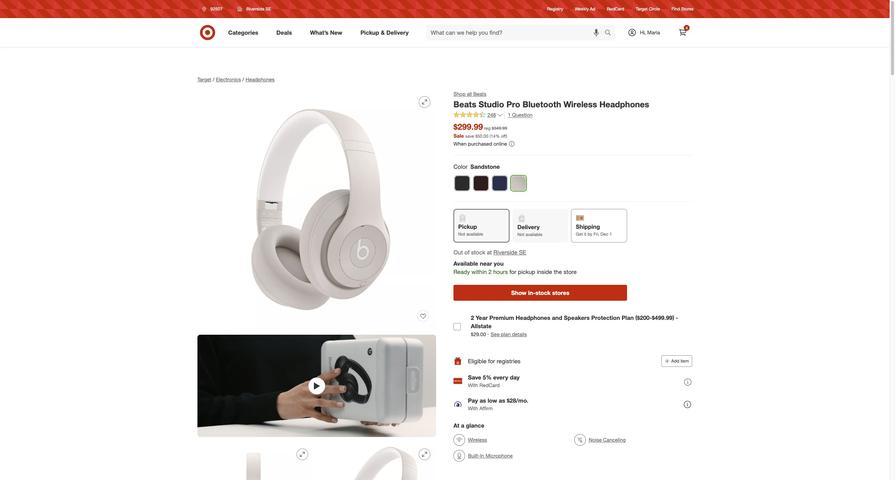 Task type: locate. For each thing, give the bounding box(es) containing it.
0 vertical spatial 1
[[508, 112, 511, 118]]

for
[[510, 268, 517, 276], [488, 358, 495, 365]]

color
[[454, 163, 468, 171]]

1 vertical spatial redcard
[[480, 382, 500, 389]]

0 horizontal spatial 2
[[471, 314, 474, 322]]

1 horizontal spatial 1
[[610, 232, 612, 237]]

question
[[512, 112, 533, 118]]

eligible for registries
[[468, 358, 521, 365]]

wireless inside button
[[468, 437, 487, 443]]

deep brown image
[[474, 176, 489, 191]]

1 right dec
[[610, 232, 612, 237]]

1 horizontal spatial redcard
[[607, 6, 625, 12]]

1 horizontal spatial pickup
[[458, 223, 477, 231]]

available up riverside se button
[[526, 232, 543, 237]]

ad
[[590, 6, 596, 12]]

pickup left & at the left top
[[361, 29, 379, 36]]

4 link
[[675, 25, 691, 41]]

find
[[672, 6, 680, 12]]

shop
[[454, 91, 466, 97]]

affirm
[[480, 406, 493, 412]]

near
[[480, 260, 492, 267]]

for right the eligible
[[488, 358, 495, 365]]

0 vertical spatial se
[[266, 6, 271, 12]]

add
[[672, 359, 680, 364]]

1 vertical spatial for
[[488, 358, 495, 365]]

1 horizontal spatial headphones
[[516, 314, 551, 322]]

beats studio pro bluetooth wireless headphones, 4 of 32 image
[[320, 443, 436, 481]]

beats down all
[[454, 99, 477, 109]]

0 horizontal spatial riverside
[[247, 6, 265, 12]]

/ right electronics
[[243, 76, 244, 82]]

2 as from the left
[[499, 397, 505, 405]]

$29.00
[[471, 332, 486, 338]]

0 horizontal spatial pickup
[[361, 29, 379, 36]]

deals link
[[270, 25, 301, 41]]

1 / from the left
[[213, 76, 215, 82]]

1 vertical spatial stock
[[536, 289, 551, 297]]

riverside up categories "link"
[[247, 6, 265, 12]]

1 vertical spatial headphones
[[600, 99, 650, 109]]

stores
[[552, 289, 570, 297]]

0 vertical spatial stock
[[471, 249, 486, 256]]

0 horizontal spatial redcard
[[480, 382, 500, 389]]

1 vertical spatial delivery
[[518, 224, 540, 231]]

eligible
[[468, 358, 487, 365]]

stock left at
[[471, 249, 486, 256]]

with inside save 5% every day with redcard
[[468, 382, 478, 389]]

hi,
[[640, 29, 646, 35]]

as up the affirm
[[480, 397, 486, 405]]

0 horizontal spatial available
[[467, 232, 483, 237]]

pickup inside pickup & delivery link
[[361, 29, 379, 36]]

add item
[[672, 359, 689, 364]]

with down the 'pay' at the right
[[468, 406, 478, 412]]

2
[[489, 268, 492, 276], [471, 314, 474, 322]]

target inside target circle link
[[636, 6, 648, 12]]

microphone
[[486, 453, 513, 459]]

1 horizontal spatial available
[[526, 232, 543, 237]]

1 vertical spatial riverside
[[494, 249, 518, 256]]

0 vertical spatial 2
[[489, 268, 492, 276]]

wireless button
[[454, 433, 487, 448]]

with down save
[[468, 382, 478, 389]]

riverside se
[[247, 6, 271, 12]]

shipping
[[576, 223, 600, 231]]

available for delivery
[[526, 232, 543, 237]]

online
[[494, 141, 507, 147]]

0 horizontal spatial wireless
[[468, 437, 487, 443]]

0 horizontal spatial se
[[266, 6, 271, 12]]

built-
[[468, 453, 480, 459]]

0 vertical spatial with
[[468, 382, 478, 389]]

not for pickup
[[458, 232, 465, 237]]

canceling
[[603, 437, 626, 443]]

redcard
[[607, 6, 625, 12], [480, 382, 500, 389]]

target left the electronics link
[[198, 76, 211, 82]]

riverside se button
[[494, 249, 527, 257]]

1 horizontal spatial as
[[499, 397, 505, 405]]

What can we help you find? suggestions appear below search field
[[427, 25, 607, 41]]

2 inside available near you ready within 2 hours for pickup inside the store
[[489, 268, 492, 276]]

2 horizontal spatial headphones
[[600, 99, 650, 109]]

color sandstone
[[454, 163, 500, 171]]

2 year premium headphones and speakers protection plan ($200-$499.99) - allstate $29.00 · see plan details
[[471, 314, 679, 338]]

stores
[[681, 6, 694, 12]]

pickup inside pickup not available
[[458, 223, 477, 231]]

1 horizontal spatial stock
[[536, 289, 551, 297]]

0 vertical spatial for
[[510, 268, 517, 276]]

0 horizontal spatial target
[[198, 76, 211, 82]]

1 with from the top
[[468, 382, 478, 389]]

as right low
[[499, 397, 505, 405]]

0 horizontal spatial for
[[488, 358, 495, 365]]

se up available near you ready within 2 hours for pickup inside the store
[[519, 249, 527, 256]]

0 horizontal spatial not
[[458, 232, 465, 237]]

1 vertical spatial 2
[[471, 314, 474, 322]]

registry
[[547, 6, 564, 12]]

target circle link
[[636, 6, 660, 12]]

1 horizontal spatial wireless
[[564, 99, 597, 109]]

it
[[584, 232, 587, 237]]

find stores link
[[672, 6, 694, 12]]

see plan details button
[[491, 331, 527, 338]]

redcard link
[[607, 6, 625, 12]]

built-in microphone
[[468, 453, 513, 459]]

not inside delivery not available
[[518, 232, 525, 237]]

%
[[496, 134, 500, 139]]

at
[[487, 249, 492, 256]]

se up deals link
[[266, 6, 271, 12]]

delivery up riverside se button
[[518, 224, 540, 231]]

target circle
[[636, 6, 660, 12]]

50.00
[[478, 134, 489, 139]]

0 horizontal spatial stock
[[471, 249, 486, 256]]

1 vertical spatial with
[[468, 406, 478, 412]]

0 vertical spatial headphones
[[246, 76, 275, 82]]

pickup for not
[[458, 223, 477, 231]]

wireless inside "shop all beats beats studio pro bluetooth wireless headphones"
[[564, 99, 597, 109]]

2 down near
[[489, 268, 492, 276]]

electronics link
[[216, 76, 241, 82]]

2 with from the top
[[468, 406, 478, 412]]

hours
[[493, 268, 508, 276]]

target for target circle
[[636, 6, 648, 12]]

riverside
[[247, 6, 265, 12], [494, 249, 518, 256]]

allstate
[[471, 323, 492, 330]]

0 vertical spatial target
[[636, 6, 648, 12]]

1 vertical spatial target
[[198, 76, 211, 82]]

0 vertical spatial beats
[[474, 91, 487, 97]]

0 horizontal spatial as
[[480, 397, 486, 405]]

low
[[488, 397, 497, 405]]

sandstone image
[[511, 176, 526, 191]]

not up riverside se button
[[518, 232, 525, 237]]

target / electronics / headphones
[[198, 76, 275, 82]]

1 horizontal spatial not
[[518, 232, 525, 237]]

search
[[602, 30, 619, 37]]

available inside pickup not available
[[467, 232, 483, 237]]

sale
[[454, 133, 464, 139]]

1 vertical spatial pickup
[[458, 223, 477, 231]]

when
[[454, 141, 467, 147]]

1 vertical spatial wireless
[[468, 437, 487, 443]]

beats right all
[[474, 91, 487, 97]]

1 question
[[508, 112, 533, 118]]

black image
[[455, 176, 470, 191]]

stock inside button
[[536, 289, 551, 297]]

speakers
[[564, 314, 590, 322]]

pay
[[468, 397, 478, 405]]

0 vertical spatial pickup
[[361, 29, 379, 36]]

None checkbox
[[454, 323, 461, 331]]

2 inside 2 year premium headphones and speakers protection plan ($200-$499.99) - allstate $29.00 · see plan details
[[471, 314, 474, 322]]

available inside delivery not available
[[526, 232, 543, 237]]

1 horizontal spatial se
[[519, 249, 527, 256]]

1 horizontal spatial delivery
[[518, 224, 540, 231]]

target left "circle"
[[636, 6, 648, 12]]

stock left stores
[[536, 289, 551, 297]]

1 down pro
[[508, 112, 511, 118]]

/ right target link
[[213, 76, 215, 82]]

0 horizontal spatial delivery
[[387, 29, 409, 36]]

1 horizontal spatial /
[[243, 76, 244, 82]]

delivery inside delivery not available
[[518, 224, 540, 231]]

available
[[467, 232, 483, 237], [526, 232, 543, 237]]

0 horizontal spatial headphones
[[246, 76, 275, 82]]

delivery right & at the left top
[[387, 29, 409, 36]]

redcard right ad
[[607, 6, 625, 12]]

1 horizontal spatial for
[[510, 268, 517, 276]]

2 vertical spatial headphones
[[516, 314, 551, 322]]

stock for of
[[471, 249, 486, 256]]

delivery
[[387, 29, 409, 36], [518, 224, 540, 231]]

studio
[[479, 99, 504, 109]]

new
[[330, 29, 343, 36]]

0 horizontal spatial 1
[[508, 112, 511, 118]]

0 vertical spatial riverside
[[247, 6, 265, 12]]

for right hours
[[510, 268, 517, 276]]

inside
[[537, 268, 552, 276]]

available up of
[[467, 232, 483, 237]]

redcard down 5%
[[480, 382, 500, 389]]

1 horizontal spatial 2
[[489, 268, 492, 276]]

glance
[[466, 422, 485, 430]]

beats studio pro bluetooth wireless headphones, 1 of 32 image
[[198, 90, 436, 329]]

ready
[[454, 268, 470, 276]]

1 horizontal spatial target
[[636, 6, 648, 12]]

at
[[454, 422, 460, 430]]

stock
[[471, 249, 486, 256], [536, 289, 551, 297]]

not
[[458, 232, 465, 237], [518, 232, 525, 237]]

0 horizontal spatial /
[[213, 76, 215, 82]]

0 vertical spatial wireless
[[564, 99, 597, 109]]

riverside up you
[[494, 249, 518, 256]]

what's new link
[[304, 25, 352, 41]]

2 left year
[[471, 314, 474, 322]]

navy image
[[492, 176, 508, 191]]

save
[[466, 134, 474, 139]]

search button
[[602, 25, 619, 42]]

1 vertical spatial 1
[[610, 232, 612, 237]]

pickup up of
[[458, 223, 477, 231]]

not up out
[[458, 232, 465, 237]]

se
[[266, 6, 271, 12], [519, 249, 527, 256]]

not inside pickup not available
[[458, 232, 465, 237]]

pickup & delivery link
[[354, 25, 418, 41]]

pro
[[507, 99, 521, 109]]



Task type: vqa. For each thing, say whether or not it's contained in the screenshot.
Guest review image 1 of 1, zoom in corresponding to went
no



Task type: describe. For each thing, give the bounding box(es) containing it.
se inside dropdown button
[[266, 6, 271, 12]]

show
[[511, 289, 527, 297]]

delivery not available
[[518, 224, 543, 237]]

the
[[554, 268, 562, 276]]

sandstone
[[471, 163, 500, 171]]

$299.99 reg $349.99 sale save $ 50.00 ( 14 % off )
[[454, 121, 507, 139]]

headphones inside "shop all beats beats studio pro bluetooth wireless headphones"
[[600, 99, 650, 109]]

5%
[[483, 374, 492, 381]]

fri,
[[594, 232, 600, 237]]

maria
[[648, 29, 660, 35]]

electronics
[[216, 76, 241, 82]]

1 vertical spatial se
[[519, 249, 527, 256]]

weekly ad link
[[575, 6, 596, 12]]

target for target / electronics / headphones
[[198, 76, 211, 82]]

available near you ready within 2 hours for pickup inside the store
[[454, 260, 577, 276]]

what's
[[310, 29, 329, 36]]

weekly ad
[[575, 6, 596, 12]]

deals
[[277, 29, 292, 36]]

248 link
[[454, 111, 503, 120]]

for inside available near you ready within 2 hours for pickup inside the store
[[510, 268, 517, 276]]

pickup not available
[[458, 223, 483, 237]]

pickup & delivery
[[361, 29, 409, 36]]

available
[[454, 260, 478, 267]]

-
[[676, 314, 679, 322]]

beats studio pro bluetooth wireless headphones, 2 of 32, play video image
[[198, 335, 436, 438]]

1 as from the left
[[480, 397, 486, 405]]

you
[[494, 260, 504, 267]]

$299.99
[[454, 121, 483, 132]]

within
[[472, 268, 487, 276]]

and
[[552, 314, 563, 322]]

see
[[491, 332, 500, 338]]

save 5% every day with redcard
[[468, 374, 520, 389]]

circle
[[649, 6, 660, 12]]

categories
[[228, 29, 258, 36]]

item
[[681, 359, 689, 364]]

($200-
[[636, 314, 652, 322]]

day
[[510, 374, 520, 381]]

noise canceling
[[589, 437, 626, 443]]

available for pickup
[[467, 232, 483, 237]]

)
[[506, 134, 507, 139]]

not for delivery
[[518, 232, 525, 237]]

pickup
[[518, 268, 536, 276]]

find stores
[[672, 6, 694, 12]]

target link
[[198, 76, 211, 82]]

beats studio pro bluetooth wireless headphones, 3 of 32 image
[[198, 443, 314, 481]]

of
[[465, 249, 470, 256]]

shop all beats beats studio pro bluetooth wireless headphones
[[454, 91, 650, 109]]

store
[[564, 268, 577, 276]]

by
[[588, 232, 593, 237]]

2 / from the left
[[243, 76, 244, 82]]

1 vertical spatial beats
[[454, 99, 477, 109]]

details
[[512, 332, 527, 338]]

dec
[[601, 232, 609, 237]]

1 horizontal spatial riverside
[[494, 249, 518, 256]]

stock for in-
[[536, 289, 551, 297]]

year
[[476, 314, 488, 322]]

·
[[488, 331, 489, 338]]

riverside se button
[[233, 3, 276, 16]]

$349.99
[[492, 125, 507, 131]]

in
[[480, 453, 484, 459]]

92507
[[211, 6, 223, 12]]

reg
[[484, 125, 491, 131]]

4
[[686, 26, 688, 30]]

headphones link
[[246, 76, 275, 82]]

pickup for &
[[361, 29, 379, 36]]

headphones inside 2 year premium headphones and speakers protection plan ($200-$499.99) - allstate $29.00 · see plan details
[[516, 314, 551, 322]]

off
[[501, 134, 506, 139]]

14
[[491, 134, 496, 139]]

what's new
[[310, 29, 343, 36]]

all
[[467, 91, 472, 97]]

weekly
[[575, 6, 589, 12]]

bluetooth
[[523, 99, 561, 109]]

image gallery element
[[198, 90, 436, 481]]

get
[[576, 232, 583, 237]]

1 inside shipping get it by fri, dec 1
[[610, 232, 612, 237]]

&
[[381, 29, 385, 36]]

noise canceling button
[[575, 433, 626, 448]]

redcard inside save 5% every day with redcard
[[480, 382, 500, 389]]

categories link
[[222, 25, 267, 41]]

out of stock at riverside se
[[454, 249, 527, 256]]

pay as low as $28/mo. with affirm
[[468, 397, 529, 412]]

0 vertical spatial redcard
[[607, 6, 625, 12]]

protection
[[592, 314, 620, 322]]

save
[[468, 374, 481, 381]]

premium
[[490, 314, 514, 322]]

every
[[493, 374, 508, 381]]

riverside inside dropdown button
[[247, 6, 265, 12]]

add item button
[[662, 356, 693, 367]]

plan
[[501, 332, 511, 338]]

0 vertical spatial delivery
[[387, 29, 409, 36]]

purchased
[[468, 141, 492, 147]]

with inside pay as low as $28/mo. with affirm
[[468, 406, 478, 412]]

out
[[454, 249, 463, 256]]



